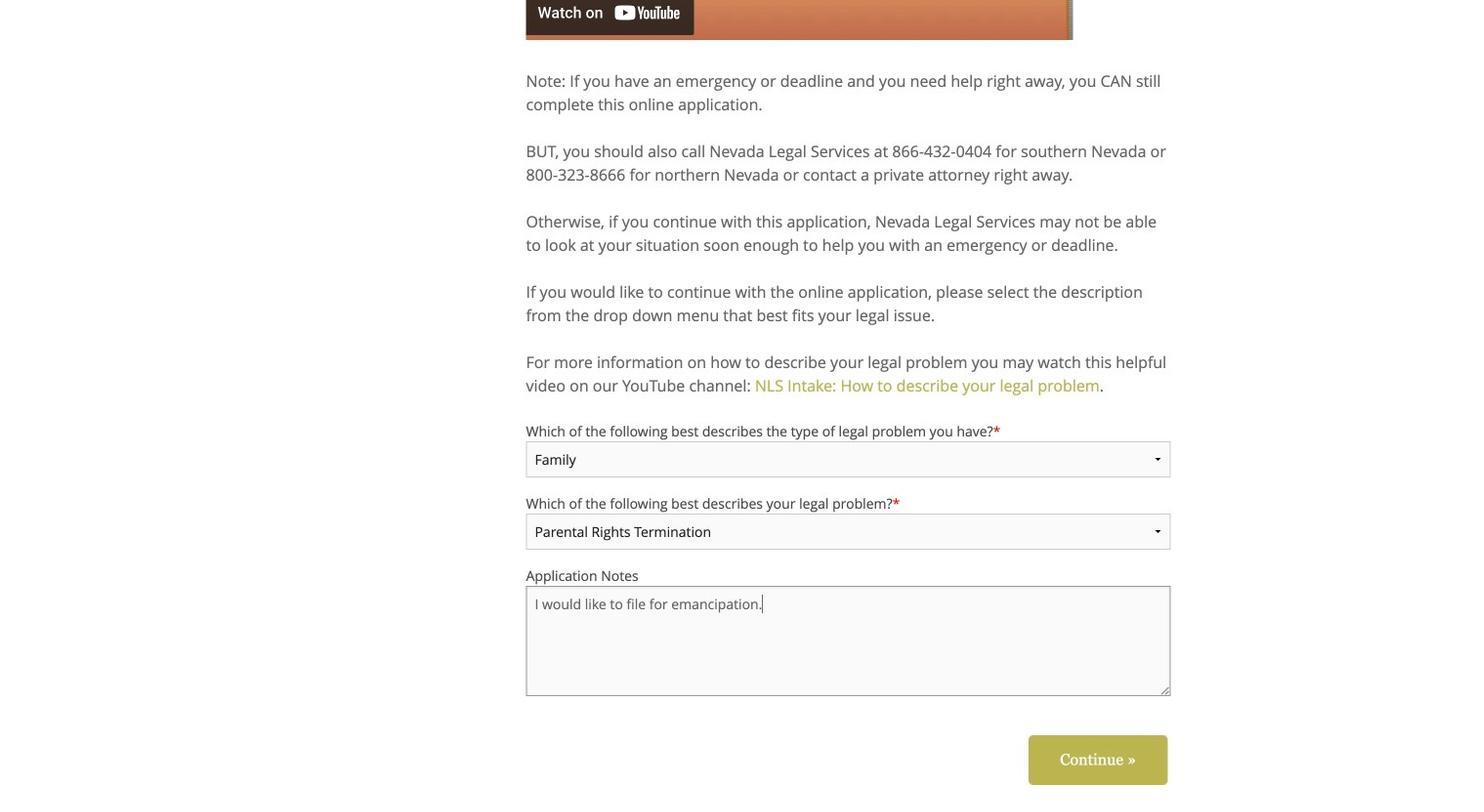 Task type: locate. For each thing, give the bounding box(es) containing it.
None text field
[[526, 586, 1171, 697]]



Task type: vqa. For each thing, say whether or not it's contained in the screenshot.
Middle Text Field
no



Task type: describe. For each thing, give the bounding box(es) containing it.
Continue » submit
[[1029, 736, 1168, 785]]



